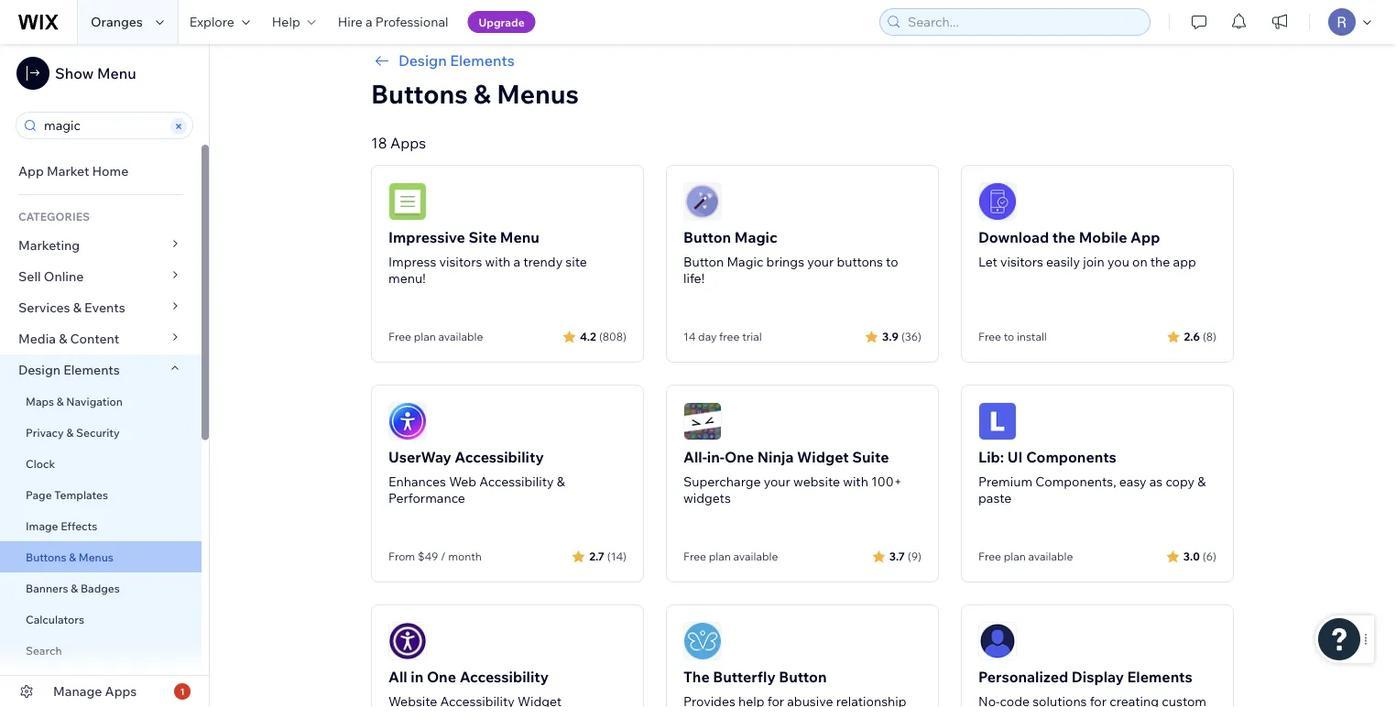 Task type: vqa. For each thing, say whether or not it's contained in the screenshot.
with
yes



Task type: locate. For each thing, give the bounding box(es) containing it.
categories
[[18, 209, 90, 223]]

0 horizontal spatial elements
[[63, 362, 120, 378]]

0 vertical spatial apps
[[390, 134, 426, 152]]

magic
[[735, 228, 778, 247], [727, 254, 764, 270]]

1 horizontal spatial a
[[514, 254, 521, 270]]

0 vertical spatial buttons
[[371, 77, 468, 110]]

app
[[18, 163, 44, 179], [1131, 228, 1161, 247]]

0 horizontal spatial apps
[[105, 684, 137, 700]]

& inside media & content link
[[59, 331, 67, 347]]

download the mobile app logo image
[[979, 182, 1017, 221]]

app inside sidebar element
[[18, 163, 44, 179]]

apps inside sidebar element
[[105, 684, 137, 700]]

available down components,
[[1029, 550, 1073, 564]]

2 horizontal spatial available
[[1029, 550, 1073, 564]]

button magic logo image
[[684, 182, 722, 221]]

(8)
[[1203, 329, 1217, 343]]

free down widgets
[[684, 550, 707, 564]]

3.9 (36)
[[883, 329, 922, 343]]

14
[[684, 330, 696, 344]]

button up the life!
[[684, 254, 724, 270]]

templates
[[54, 488, 108, 502]]

1 vertical spatial button
[[684, 254, 724, 270]]

free plan available
[[389, 330, 483, 344], [684, 550, 778, 564], [979, 550, 1073, 564]]

1 horizontal spatial plan
[[709, 550, 731, 564]]

with inside all-in-one ninja widget suite supercharge your website with 100+ widgets
[[843, 474, 869, 490]]

available down impressive site menu impress visitors with a trendy site menu! on the left top
[[438, 330, 483, 344]]

visitors inside impressive site menu impress visitors with a trendy site menu!
[[439, 254, 482, 270]]

as
[[1150, 474, 1163, 490]]

buttons up banners
[[26, 550, 66, 564]]

accessibility right web
[[479, 474, 554, 490]]

1 vertical spatial with
[[843, 474, 869, 490]]

button down button magic logo at the top of the page
[[684, 228, 731, 247]]

privacy & security
[[26, 426, 120, 439]]

app inside download the mobile app let visitors easily join you on the app
[[1131, 228, 1161, 247]]

3.7 (9)
[[890, 549, 922, 563]]

& for buttons & menus link
[[69, 550, 76, 564]]

& for banners & badges link
[[71, 581, 78, 595]]

2 horizontal spatial plan
[[1004, 550, 1026, 564]]

app
[[1174, 254, 1197, 270]]

& inside maps & navigation link
[[57, 395, 64, 408]]

image effects
[[26, 519, 97, 533]]

2 visitors from the left
[[1001, 254, 1044, 270]]

& inside lib: ui components premium components, easy as copy & paste
[[1198, 474, 1206, 490]]

plan
[[414, 330, 436, 344], [709, 550, 731, 564], [1004, 550, 1026, 564]]

1 horizontal spatial app
[[1131, 228, 1161, 247]]

1 horizontal spatial your
[[808, 254, 834, 270]]

0 horizontal spatial available
[[438, 330, 483, 344]]

market
[[47, 163, 89, 179]]

a right hire
[[366, 14, 373, 30]]

accessibility right in
[[460, 668, 549, 686]]

3.9
[[883, 329, 899, 343]]

your down ninja
[[764, 474, 791, 490]]

free
[[719, 330, 740, 344]]

0 horizontal spatial one
[[427, 668, 456, 686]]

& inside services & events "link"
[[73, 300, 81, 316]]

free left install
[[979, 330, 1002, 344]]

1 vertical spatial menus
[[79, 550, 114, 564]]

menus up badges
[[79, 550, 114, 564]]

badges
[[81, 581, 120, 595]]

free down menu!
[[389, 330, 411, 344]]

site
[[566, 254, 587, 270]]

your
[[808, 254, 834, 270], [764, 474, 791, 490]]

marketing
[[18, 237, 80, 253]]

1 vertical spatial one
[[427, 668, 456, 686]]

design elements down media & content
[[18, 362, 120, 378]]

1 horizontal spatial the
[[1151, 254, 1171, 270]]

design down professional
[[399, 51, 447, 70]]

1 vertical spatial buttons
[[26, 550, 66, 564]]

elements down content
[[63, 362, 120, 378]]

one right in
[[427, 668, 456, 686]]

1 horizontal spatial apps
[[390, 134, 426, 152]]

app up on
[[1131, 228, 1161, 247]]

2 vertical spatial button
[[779, 668, 827, 686]]

elements right display
[[1128, 668, 1193, 686]]

1 horizontal spatial free plan available
[[684, 550, 778, 564]]

0 vertical spatial a
[[366, 14, 373, 30]]

menus
[[497, 77, 579, 110], [79, 550, 114, 564]]

banners & badges
[[26, 581, 120, 595]]

lib: ui components premium components, easy as copy & paste
[[979, 448, 1206, 506]]

0 horizontal spatial buttons & menus
[[26, 550, 114, 564]]

0 vertical spatial the
[[1053, 228, 1076, 247]]

0 horizontal spatial menus
[[79, 550, 114, 564]]

1 horizontal spatial menu
[[500, 228, 540, 247]]

1 vertical spatial apps
[[105, 684, 137, 700]]

site
[[469, 228, 497, 247]]

free plan available down menu!
[[389, 330, 483, 344]]

& inside privacy & security link
[[66, 426, 74, 439]]

0 vertical spatial your
[[808, 254, 834, 270]]

privacy
[[26, 426, 64, 439]]

1 horizontal spatial one
[[725, 448, 754, 466]]

& inside buttons & menus link
[[69, 550, 76, 564]]

performance
[[389, 490, 465, 506]]

$49
[[418, 550, 438, 564]]

app market home
[[18, 163, 129, 179]]

app market home link
[[0, 156, 202, 187]]

to inside the button magic button magic brings your buttons to life!
[[886, 254, 899, 270]]

web
[[449, 474, 477, 490]]

1 horizontal spatial buttons & menus
[[371, 77, 579, 110]]

security
[[76, 426, 120, 439]]

to left install
[[1004, 330, 1015, 344]]

plan down paste
[[1004, 550, 1026, 564]]

one inside all-in-one ninja widget suite supercharge your website with 100+ widgets
[[725, 448, 754, 466]]

& inside banners & badges link
[[71, 581, 78, 595]]

1 horizontal spatial design elements link
[[371, 49, 1234, 71]]

visitors
[[439, 254, 482, 270], [1001, 254, 1044, 270]]

0 vertical spatial menu
[[97, 64, 136, 82]]

marketing link
[[0, 230, 202, 261]]

2.6
[[1184, 329, 1200, 343]]

menu inside button
[[97, 64, 136, 82]]

1 vertical spatial a
[[514, 254, 521, 270]]

banners & badges link
[[0, 573, 202, 604]]

visitors down download
[[1001, 254, 1044, 270]]

menu right show
[[97, 64, 136, 82]]

available down 'supercharge'
[[734, 550, 778, 564]]

1 vertical spatial design elements
[[18, 362, 120, 378]]

download
[[979, 228, 1049, 247]]

0 horizontal spatial with
[[485, 254, 511, 270]]

1 vertical spatial to
[[1004, 330, 1015, 344]]

plan down widgets
[[709, 550, 731, 564]]

the up easily
[[1053, 228, 1076, 247]]

free down paste
[[979, 550, 1002, 564]]

calculators
[[26, 613, 84, 626]]

0 horizontal spatial design
[[18, 362, 61, 378]]

magic up the 'brings'
[[735, 228, 778, 247]]

0 vertical spatial design elements
[[399, 51, 515, 70]]

0 horizontal spatial design elements link
[[0, 355, 202, 386]]

join
[[1083, 254, 1105, 270]]

free plan available down widgets
[[684, 550, 778, 564]]

apps
[[390, 134, 426, 152], [105, 684, 137, 700]]

plan down menu!
[[414, 330, 436, 344]]

1 vertical spatial accessibility
[[479, 474, 554, 490]]

hire a professional link
[[327, 0, 460, 44]]

1 horizontal spatial available
[[734, 550, 778, 564]]

1 horizontal spatial elements
[[450, 51, 515, 70]]

1 vertical spatial your
[[764, 474, 791, 490]]

with down suite
[[843, 474, 869, 490]]

lib: ui components logo image
[[979, 402, 1017, 441]]

1 horizontal spatial visitors
[[1001, 254, 1044, 270]]

media & content link
[[0, 323, 202, 355]]

the butterfly button
[[684, 668, 827, 686]]

button for the
[[779, 668, 827, 686]]

(6)
[[1203, 549, 1217, 563]]

1 horizontal spatial with
[[843, 474, 869, 490]]

buttons up 18 apps
[[371, 77, 468, 110]]

enhances
[[389, 474, 446, 490]]

2.6 (8)
[[1184, 329, 1217, 343]]

personalized display elements
[[979, 668, 1193, 686]]

0 horizontal spatial buttons
[[26, 550, 66, 564]]

menu up trendy
[[500, 228, 540, 247]]

the right on
[[1151, 254, 1171, 270]]

&
[[474, 77, 491, 110], [73, 300, 81, 316], [59, 331, 67, 347], [57, 395, 64, 408], [66, 426, 74, 439], [557, 474, 565, 490], [1198, 474, 1206, 490], [69, 550, 76, 564], [71, 581, 78, 595]]

0 horizontal spatial menu
[[97, 64, 136, 82]]

with down site
[[485, 254, 511, 270]]

0 horizontal spatial design elements
[[18, 362, 120, 378]]

free plan available down paste
[[979, 550, 1073, 564]]

page
[[26, 488, 52, 502]]

0 vertical spatial to
[[886, 254, 899, 270]]

0 vertical spatial app
[[18, 163, 44, 179]]

button right butterfly
[[779, 668, 827, 686]]

upgrade button
[[468, 11, 536, 33]]

apps right "manage"
[[105, 684, 137, 700]]

with
[[485, 254, 511, 270], [843, 474, 869, 490]]

impressive
[[389, 228, 465, 247]]

1 vertical spatial buttons & menus
[[26, 550, 114, 564]]

website
[[794, 474, 840, 490]]

0 horizontal spatial the
[[1053, 228, 1076, 247]]

one up 'supercharge'
[[725, 448, 754, 466]]

magic left the 'brings'
[[727, 254, 764, 270]]

1 vertical spatial design
[[18, 362, 61, 378]]

menus down upgrade at the top of page
[[497, 77, 579, 110]]

1 horizontal spatial buttons
[[371, 77, 468, 110]]

1 horizontal spatial menus
[[497, 77, 579, 110]]

elements down upgrade button
[[450, 51, 515, 70]]

design elements inside sidebar element
[[18, 362, 120, 378]]

from
[[389, 550, 415, 564]]

2 vertical spatial accessibility
[[460, 668, 549, 686]]

a left trendy
[[514, 254, 521, 270]]

paste
[[979, 490, 1012, 506]]

& for services & events "link"
[[73, 300, 81, 316]]

available
[[438, 330, 483, 344], [734, 550, 778, 564], [1029, 550, 1073, 564]]

free plan available for impress
[[389, 330, 483, 344]]

0 horizontal spatial to
[[886, 254, 899, 270]]

elements
[[450, 51, 515, 70], [63, 362, 120, 378], [1128, 668, 1193, 686]]

free plan available for premium
[[979, 550, 1073, 564]]

design elements down professional
[[399, 51, 515, 70]]

buttons & menus up banners & badges on the bottom of page
[[26, 550, 114, 564]]

1 horizontal spatial design
[[399, 51, 447, 70]]

0 horizontal spatial app
[[18, 163, 44, 179]]

buttons & menus down upgrade button
[[371, 77, 579, 110]]

sell online
[[18, 269, 84, 285]]

0 vertical spatial magic
[[735, 228, 778, 247]]

services & events
[[18, 300, 125, 316]]

0 horizontal spatial free plan available
[[389, 330, 483, 344]]

0 vertical spatial with
[[485, 254, 511, 270]]

app left the market
[[18, 163, 44, 179]]

visitors down site
[[439, 254, 482, 270]]

your right the 'brings'
[[808, 254, 834, 270]]

0 vertical spatial one
[[725, 448, 754, 466]]

1 vertical spatial menu
[[500, 228, 540, 247]]

1 visitors from the left
[[439, 254, 482, 270]]

0 horizontal spatial visitors
[[439, 254, 482, 270]]

1 vertical spatial design elements link
[[0, 355, 202, 386]]

design down media in the top left of the page
[[18, 362, 61, 378]]

apps right 18 at the left top
[[390, 134, 426, 152]]

menus inside sidebar element
[[79, 550, 114, 564]]

2 horizontal spatial free plan available
[[979, 550, 1073, 564]]

accessibility up web
[[455, 448, 544, 466]]

0 horizontal spatial a
[[366, 14, 373, 30]]

one for in
[[427, 668, 456, 686]]

1 vertical spatial elements
[[63, 362, 120, 378]]

0 horizontal spatial plan
[[414, 330, 436, 344]]

0 horizontal spatial your
[[764, 474, 791, 490]]

page templates
[[26, 488, 111, 502]]

butterfly
[[713, 668, 776, 686]]

1 vertical spatial app
[[1131, 228, 1161, 247]]

manage apps
[[53, 684, 137, 700]]

all-in-one ninja widget suite supercharge your website with 100+ widgets
[[684, 448, 902, 506]]

2 horizontal spatial elements
[[1128, 668, 1193, 686]]

to right the buttons
[[886, 254, 899, 270]]

sidebar element
[[0, 44, 210, 707]]

menu
[[97, 64, 136, 82], [500, 228, 540, 247]]

0 vertical spatial menus
[[497, 77, 579, 110]]

privacy & security link
[[0, 417, 202, 448]]

3.0 (6)
[[1184, 549, 1217, 563]]

Search... field
[[903, 9, 1145, 35]]



Task type: describe. For each thing, give the bounding box(es) containing it.
plan for premium
[[1004, 550, 1026, 564]]

components
[[1027, 448, 1117, 466]]

free plan available for ninja
[[684, 550, 778, 564]]

all in one accessibility logo image
[[389, 622, 427, 661]]

4.2
[[580, 329, 596, 343]]

hire a professional
[[338, 14, 449, 30]]

0 vertical spatial buttons & menus
[[371, 77, 579, 110]]

plan for ninja
[[709, 550, 731, 564]]

help
[[272, 14, 300, 30]]

show menu
[[55, 64, 136, 82]]

visitors inside download the mobile app let visitors easily join you on the app
[[1001, 254, 1044, 270]]

maps & navigation
[[26, 395, 123, 408]]

weather link
[[0, 666, 202, 697]]

supercharge
[[684, 474, 761, 490]]

a inside impressive site menu impress visitors with a trendy site menu!
[[514, 254, 521, 270]]

the
[[684, 668, 710, 686]]

brings
[[767, 254, 805, 270]]

& for maps & navigation link
[[57, 395, 64, 408]]

effects
[[61, 519, 97, 533]]

oranges
[[91, 14, 143, 30]]

1 vertical spatial the
[[1151, 254, 1171, 270]]

navigation
[[66, 395, 123, 408]]

help button
[[261, 0, 327, 44]]

ninja
[[758, 448, 794, 466]]

18 apps
[[371, 134, 426, 152]]

media
[[18, 331, 56, 347]]

personalized display elements logo image
[[979, 622, 1017, 661]]

lib:
[[979, 448, 1005, 466]]

button magic button magic brings your buttons to life!
[[684, 228, 899, 286]]

0 vertical spatial accessibility
[[455, 448, 544, 466]]

2.7
[[589, 549, 605, 563]]

show
[[55, 64, 94, 82]]

your inside the button magic button magic brings your buttons to life!
[[808, 254, 834, 270]]

premium
[[979, 474, 1033, 490]]

all in one accessibility
[[389, 668, 549, 686]]

menu inside impressive site menu impress visitors with a trendy site menu!
[[500, 228, 540, 247]]

one for in-
[[725, 448, 754, 466]]

copy
[[1166, 474, 1195, 490]]

(14)
[[607, 549, 627, 563]]

impress
[[389, 254, 437, 270]]

install
[[1017, 330, 1047, 344]]

userway accessibility enhances web accessibility & performance
[[389, 448, 565, 506]]

widget
[[797, 448, 849, 466]]

available for impress
[[438, 330, 483, 344]]

maps & navigation link
[[0, 386, 202, 417]]

impressive site menu logo image
[[389, 182, 427, 221]]

your inside all-in-one ninja widget suite supercharge your website with 100+ widgets
[[764, 474, 791, 490]]

all
[[389, 668, 408, 686]]

0 vertical spatial design
[[399, 51, 447, 70]]

image
[[26, 519, 58, 533]]

life!
[[684, 270, 705, 286]]

image effects link
[[0, 510, 202, 542]]

menu!
[[389, 270, 426, 286]]

free for lib: ui components
[[979, 550, 1002, 564]]

3.0
[[1184, 549, 1200, 563]]

free for all-in-one ninja widget suite
[[684, 550, 707, 564]]

apps for 18 apps
[[390, 134, 426, 152]]

buttons inside sidebar element
[[26, 550, 66, 564]]

suite
[[852, 448, 889, 466]]

impressive site menu impress visitors with a trendy site menu!
[[389, 228, 587, 286]]

0 vertical spatial button
[[684, 228, 731, 247]]

(9)
[[908, 549, 922, 563]]

let
[[979, 254, 998, 270]]

free for impressive site menu
[[389, 330, 411, 344]]

mobile
[[1079, 228, 1128, 247]]

free for download the mobile app
[[979, 330, 1002, 344]]

ui
[[1008, 448, 1023, 466]]

download the mobile app let visitors easily join you on the app
[[979, 228, 1197, 270]]

free to install
[[979, 330, 1047, 344]]

the butterfly button logo image
[[684, 622, 722, 661]]

home
[[92, 163, 129, 179]]

calculators link
[[0, 604, 202, 635]]

Search apps... field
[[38, 113, 168, 138]]

you
[[1108, 254, 1130, 270]]

3.7
[[890, 549, 905, 563]]

month
[[448, 550, 482, 564]]

trendy
[[523, 254, 563, 270]]

button for button
[[684, 254, 724, 270]]

buttons
[[837, 254, 883, 270]]

0 vertical spatial design elements link
[[371, 49, 1234, 71]]

available for premium
[[1029, 550, 1073, 564]]

& for media & content link
[[59, 331, 67, 347]]

banners
[[26, 581, 68, 595]]

plan for impress
[[414, 330, 436, 344]]

& inside userway accessibility enhances web accessibility & performance
[[557, 474, 565, 490]]

userway
[[389, 448, 452, 466]]

services
[[18, 300, 70, 316]]

2.7 (14)
[[589, 549, 627, 563]]

clock link
[[0, 448, 202, 479]]

buttons & menus inside sidebar element
[[26, 550, 114, 564]]

/
[[441, 550, 446, 564]]

all-in-one ninja widget suite logo image
[[684, 402, 722, 441]]

2 vertical spatial elements
[[1128, 668, 1193, 686]]

services & events link
[[0, 292, 202, 323]]

100+
[[872, 474, 902, 490]]

explore
[[190, 14, 234, 30]]

personalized
[[979, 668, 1069, 686]]

media & content
[[18, 331, 119, 347]]

events
[[84, 300, 125, 316]]

components,
[[1036, 474, 1117, 490]]

with inside impressive site menu impress visitors with a trendy site menu!
[[485, 254, 511, 270]]

in-
[[707, 448, 725, 466]]

(808)
[[599, 329, 627, 343]]

from $49 / month
[[389, 550, 482, 564]]

1 horizontal spatial to
[[1004, 330, 1015, 344]]

1 vertical spatial magic
[[727, 254, 764, 270]]

on
[[1133, 254, 1148, 270]]

widgets
[[684, 490, 731, 506]]

apps for manage apps
[[105, 684, 137, 700]]

sell online link
[[0, 261, 202, 292]]

elements inside sidebar element
[[63, 362, 120, 378]]

professional
[[375, 14, 449, 30]]

1
[[180, 686, 185, 697]]

1 horizontal spatial design elements
[[399, 51, 515, 70]]

hire
[[338, 14, 363, 30]]

userway accessibility logo image
[[389, 402, 427, 441]]

available for ninja
[[734, 550, 778, 564]]

clock
[[26, 457, 55, 471]]

0 vertical spatial elements
[[450, 51, 515, 70]]

easily
[[1047, 254, 1081, 270]]

display
[[1072, 668, 1124, 686]]

design inside sidebar element
[[18, 362, 61, 378]]

& for privacy & security link
[[66, 426, 74, 439]]

weather
[[26, 675, 70, 689]]

in
[[411, 668, 424, 686]]

18
[[371, 134, 387, 152]]



